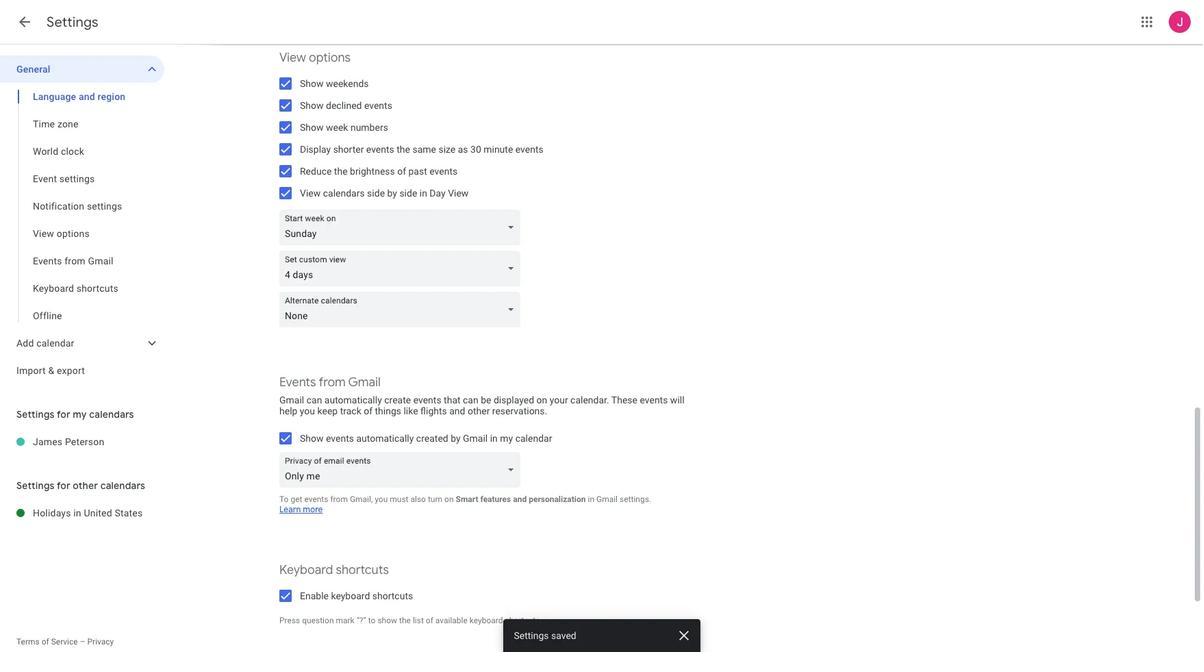 Task type: describe. For each thing, give the bounding box(es) containing it.
0 horizontal spatial keyboard shortcuts
[[33, 283, 119, 294]]

settings.
[[620, 494, 651, 504]]

terms of service link
[[16, 637, 78, 647]]

as
[[458, 144, 468, 155]]

reduce the brightness of past events
[[300, 166, 458, 177]]

peterson
[[65, 436, 104, 447]]

to
[[280, 494, 289, 504]]

size
[[439, 144, 456, 155]]

united
[[84, 508, 112, 519]]

available
[[436, 616, 468, 625]]

calendar.
[[571, 395, 609, 406]]

in inside to get events from gmail, you must also turn on smart features and personalization in gmail settings. learn more
[[588, 494, 595, 504]]

on inside events from gmail gmail can automatically create events that can be displayed on your calendar. these events will help you keep track of things like flights and other reservations.
[[537, 395, 548, 406]]

and inside to get events from gmail, you must also turn on smart features and personalization in gmail settings. learn more
[[513, 494, 527, 504]]

show for show declined events
[[300, 100, 324, 111]]

to get events from gmail, you must also turn on smart features and personalization in gmail settings. learn more
[[280, 494, 651, 514]]

holidays in united states link
[[33, 499, 164, 527]]

features
[[481, 494, 511, 504]]

terms
[[16, 637, 40, 647]]

notification
[[33, 201, 84, 212]]

30
[[471, 144, 481, 155]]

from inside to get events from gmail, you must also turn on smart features and personalization in gmail settings. learn more
[[330, 494, 348, 504]]

minute
[[484, 144, 513, 155]]

brightness
[[350, 166, 395, 177]]

–
[[80, 637, 85, 647]]

holidays in united states tree item
[[0, 499, 164, 527]]

shortcuts down events from gmail
[[77, 283, 119, 294]]

automatically inside events from gmail gmail can automatically create events that can be displayed on your calendar. these events will help you keep track of things like flights and other reservations.
[[325, 395, 382, 406]]

events inside to get events from gmail, you must also turn on smart features and personalization in gmail settings. learn more
[[304, 494, 328, 504]]

create
[[384, 395, 411, 406]]

service
[[51, 637, 78, 647]]

1 horizontal spatial view options
[[280, 50, 351, 65]]

events right minute
[[516, 144, 544, 155]]

in down reservations.
[[490, 433, 498, 444]]

event
[[33, 173, 57, 184]]

you inside events from gmail gmail can automatically create events that can be displayed on your calendar. these events will help you keep track of things like flights and other reservations.
[[300, 406, 315, 417]]

james
[[33, 436, 63, 447]]

show for show events automatically created by gmail in my calendar
[[300, 433, 324, 444]]

general
[[16, 64, 50, 75]]

that
[[444, 395, 461, 406]]

enable
[[300, 591, 329, 601]]

keyboard inside group
[[33, 283, 74, 294]]

events down track
[[326, 433, 354, 444]]

view calendars side by side in day view
[[300, 188, 469, 199]]

calendars for settings for my calendars
[[89, 408, 134, 421]]

events left the will
[[640, 395, 668, 406]]

events down size
[[430, 166, 458, 177]]

events up reduce the brightness of past events
[[366, 144, 394, 155]]

saved
[[551, 630, 577, 641]]

must
[[390, 494, 409, 504]]

privacy link
[[87, 637, 114, 647]]

day
[[430, 188, 446, 199]]

1 can from the left
[[307, 395, 322, 406]]

events left "that"
[[414, 395, 442, 406]]

show weekends
[[300, 78, 369, 89]]

learn
[[280, 504, 301, 514]]

holidays in united states
[[33, 508, 143, 519]]

2 can from the left
[[463, 395, 479, 406]]

events from gmail gmail can automatically create events that can be displayed on your calendar. these events will help you keep track of things like flights and other reservations.
[[280, 375, 685, 417]]

shortcuts up enable keyboard shortcuts
[[336, 562, 389, 578]]

time
[[33, 119, 55, 129]]

reduce
[[300, 166, 332, 177]]

will
[[671, 395, 685, 406]]

0 horizontal spatial calendar
[[36, 338, 74, 349]]

reservations.
[[492, 406, 548, 417]]

turn
[[428, 494, 443, 504]]

james peterson
[[33, 436, 104, 447]]

your
[[550, 395, 568, 406]]

for for my
[[57, 408, 70, 421]]

show week numbers
[[300, 122, 388, 133]]

mark
[[336, 616, 355, 625]]

of right terms
[[42, 637, 49, 647]]

past
[[409, 166, 427, 177]]

list
[[413, 616, 424, 625]]

calendars for settings for other calendars
[[100, 480, 145, 492]]

0 vertical spatial keyboard
[[331, 591, 370, 601]]

0 vertical spatial the
[[397, 144, 410, 155]]

of right list
[[426, 616, 434, 625]]

export
[[57, 365, 85, 376]]

zone
[[57, 119, 79, 129]]

press question mark "?" to show the list of available keyboard shortcuts
[[280, 616, 540, 625]]

notification settings
[[33, 201, 122, 212]]

gmail,
[[350, 494, 373, 504]]

settings for event settings
[[59, 173, 95, 184]]

declined
[[326, 100, 362, 111]]

1 vertical spatial by
[[451, 433, 461, 444]]

display shorter events the same size as 30 minute events
[[300, 144, 544, 155]]

add
[[16, 338, 34, 349]]

in inside tree item
[[73, 508, 81, 519]]

0 vertical spatial by
[[387, 188, 397, 199]]

general tree item
[[0, 55, 164, 83]]

1 vertical spatial keyboard
[[470, 616, 503, 625]]

settings saved
[[514, 630, 577, 641]]

show for show weekends
[[300, 78, 324, 89]]

view down the notification
[[33, 228, 54, 239]]

settings for my calendars
[[16, 408, 134, 421]]

from for events from gmail gmail can automatically create events that can be displayed on your calendar. these events will help you keep track of things like flights and other reservations.
[[319, 375, 346, 390]]

gmail left "keep" at the bottom left of page
[[280, 395, 304, 406]]

gmail inside to get events from gmail, you must also turn on smart features and personalization in gmail settings. learn more
[[597, 494, 618, 504]]

1 vertical spatial the
[[334, 166, 348, 177]]

"?"
[[357, 616, 366, 625]]

view right day
[[448, 188, 469, 199]]

on inside to get events from gmail, you must also turn on smart features and personalization in gmail settings. learn more
[[445, 494, 454, 504]]

to
[[368, 616, 376, 625]]

and inside events from gmail gmail can automatically create events that can be displayed on your calendar. these events will help you keep track of things like flights and other reservations.
[[450, 406, 465, 417]]

learn more link
[[280, 504, 323, 514]]

privacy
[[87, 637, 114, 647]]

flights
[[421, 406, 447, 417]]

language
[[33, 91, 76, 102]]

show events automatically created by gmail in my calendar
[[300, 433, 552, 444]]

settings for other calendars
[[16, 480, 145, 492]]

show declined events
[[300, 100, 392, 111]]

also
[[411, 494, 426, 504]]

holidays
[[33, 508, 71, 519]]

offline
[[33, 310, 62, 321]]

displayed
[[494, 395, 534, 406]]



Task type: locate. For each thing, give the bounding box(es) containing it.
weekends
[[326, 78, 369, 89]]

these
[[612, 395, 638, 406]]

1 vertical spatial calendars
[[89, 408, 134, 421]]

0 horizontal spatial side
[[367, 188, 385, 199]]

1 vertical spatial view options
[[33, 228, 90, 239]]

other
[[468, 406, 490, 417], [73, 480, 98, 492]]

from down notification settings
[[65, 256, 85, 266]]

shortcuts up the settings saved
[[505, 616, 540, 625]]

go back image
[[16, 14, 33, 30]]

0 horizontal spatial other
[[73, 480, 98, 492]]

settings heading
[[47, 14, 98, 31]]

1 vertical spatial for
[[57, 480, 70, 492]]

question
[[302, 616, 334, 625]]

show up display
[[300, 122, 324, 133]]

james peterson tree item
[[0, 428, 164, 456]]

you inside to get events from gmail, you must also turn on smart features and personalization in gmail settings. learn more
[[375, 494, 388, 504]]

1 horizontal spatial my
[[500, 433, 513, 444]]

0 vertical spatial from
[[65, 256, 85, 266]]

settings
[[59, 173, 95, 184], [87, 201, 122, 212]]

1 horizontal spatial you
[[375, 494, 388, 504]]

1 horizontal spatial by
[[451, 433, 461, 444]]

my
[[73, 408, 87, 421], [500, 433, 513, 444]]

0 horizontal spatial events
[[33, 256, 62, 266]]

1 horizontal spatial and
[[450, 406, 465, 417]]

side
[[367, 188, 385, 199], [400, 188, 417, 199]]

1 show from the top
[[300, 78, 324, 89]]

shortcuts up show
[[373, 591, 413, 601]]

1 horizontal spatial can
[[463, 395, 479, 406]]

0 vertical spatial and
[[79, 91, 95, 102]]

my up james peterson tree item
[[73, 408, 87, 421]]

0 horizontal spatial my
[[73, 408, 87, 421]]

0 vertical spatial my
[[73, 408, 87, 421]]

1 horizontal spatial side
[[400, 188, 417, 199]]

by down reduce the brightness of past events
[[387, 188, 397, 199]]

2 vertical spatial calendars
[[100, 480, 145, 492]]

smart
[[456, 494, 479, 504]]

by right created
[[451, 433, 461, 444]]

clock
[[61, 146, 84, 157]]

the left list
[[399, 616, 411, 625]]

settings right go back 'icon'
[[47, 14, 98, 31]]

calendar
[[36, 338, 74, 349], [516, 433, 552, 444]]

events
[[33, 256, 62, 266], [280, 375, 316, 390]]

the
[[397, 144, 410, 155], [334, 166, 348, 177], [399, 616, 411, 625]]

in
[[420, 188, 427, 199], [490, 433, 498, 444], [588, 494, 595, 504], [73, 508, 81, 519]]

on right "turn"
[[445, 494, 454, 504]]

you left must
[[375, 494, 388, 504]]

keyboard up enable
[[280, 562, 333, 578]]

keyboard up offline
[[33, 283, 74, 294]]

settings up notification settings
[[59, 173, 95, 184]]

2 horizontal spatial and
[[513, 494, 527, 504]]

gmail left the settings. at right
[[597, 494, 618, 504]]

1 horizontal spatial calendar
[[516, 433, 552, 444]]

1 horizontal spatial keyboard
[[280, 562, 333, 578]]

events for events from gmail gmail can automatically create events that can be displayed on your calendar. these events will help you keep track of things like flights and other reservations.
[[280, 375, 316, 390]]

1 for from the top
[[57, 408, 70, 421]]

1 vertical spatial and
[[450, 406, 465, 417]]

world
[[33, 146, 58, 157]]

from inside group
[[65, 256, 85, 266]]

0 horizontal spatial options
[[57, 228, 90, 239]]

2 vertical spatial the
[[399, 616, 411, 625]]

0 vertical spatial events
[[33, 256, 62, 266]]

more
[[303, 504, 323, 514]]

&
[[48, 365, 54, 376]]

keyboard shortcuts down events from gmail
[[33, 283, 119, 294]]

0 vertical spatial calendar
[[36, 338, 74, 349]]

0 vertical spatial options
[[309, 50, 351, 65]]

enable keyboard shortcuts
[[300, 591, 413, 601]]

same
[[413, 144, 436, 155]]

None field
[[280, 210, 526, 245], [280, 251, 526, 286], [280, 292, 526, 327], [280, 452, 526, 488], [280, 210, 526, 245], [280, 251, 526, 286], [280, 292, 526, 327], [280, 452, 526, 488]]

in left day
[[420, 188, 427, 199]]

1 side from the left
[[367, 188, 385, 199]]

keep
[[318, 406, 338, 417]]

4 show from the top
[[300, 433, 324, 444]]

1 vertical spatial my
[[500, 433, 513, 444]]

3 show from the top
[[300, 122, 324, 133]]

and left the region
[[79, 91, 95, 102]]

show
[[300, 78, 324, 89], [300, 100, 324, 111], [300, 122, 324, 133], [300, 433, 324, 444]]

gmail down be
[[463, 433, 488, 444]]

0 vertical spatial settings
[[59, 173, 95, 184]]

of left the past
[[397, 166, 406, 177]]

events for events from gmail
[[33, 256, 62, 266]]

be
[[481, 395, 491, 406]]

numbers
[[351, 122, 388, 133]]

2 show from the top
[[300, 100, 324, 111]]

on
[[537, 395, 548, 406], [445, 494, 454, 504]]

other inside events from gmail gmail can automatically create events that can be displayed on your calendar. these events will help you keep track of things like flights and other reservations.
[[468, 406, 490, 417]]

view options down the notification
[[33, 228, 90, 239]]

settings up james
[[16, 408, 55, 421]]

side down the past
[[400, 188, 417, 199]]

from left the gmail,
[[330, 494, 348, 504]]

0 vertical spatial automatically
[[325, 395, 382, 406]]

track
[[340, 406, 362, 417]]

settings for settings saved
[[514, 630, 549, 641]]

event settings
[[33, 173, 95, 184]]

add calendar
[[16, 338, 74, 349]]

0 vertical spatial for
[[57, 408, 70, 421]]

0 vertical spatial you
[[300, 406, 315, 417]]

events from gmail
[[33, 256, 113, 266]]

settings for settings
[[47, 14, 98, 31]]

0 vertical spatial keyboard shortcuts
[[33, 283, 119, 294]]

import & export
[[16, 365, 85, 376]]

settings for settings for other calendars
[[16, 480, 55, 492]]

and inside group
[[79, 91, 95, 102]]

events up numbers
[[364, 100, 392, 111]]

show down the show weekends
[[300, 100, 324, 111]]

options
[[309, 50, 351, 65], [57, 228, 90, 239]]

calendar down reservations.
[[516, 433, 552, 444]]

0 horizontal spatial can
[[307, 395, 322, 406]]

on left your
[[537, 395, 548, 406]]

view
[[280, 50, 306, 65], [300, 188, 321, 199], [448, 188, 469, 199], [33, 228, 54, 239]]

settings for notification settings
[[87, 201, 122, 212]]

1 vertical spatial keyboard shortcuts
[[280, 562, 389, 578]]

1 vertical spatial you
[[375, 494, 388, 504]]

gmail down notification settings
[[88, 256, 113, 266]]

time zone
[[33, 119, 79, 129]]

0 horizontal spatial keyboard
[[331, 591, 370, 601]]

0 horizontal spatial view options
[[33, 228, 90, 239]]

1 horizontal spatial on
[[537, 395, 548, 406]]

and right flights
[[450, 406, 465, 417]]

1 horizontal spatial other
[[468, 406, 490, 417]]

and right features
[[513, 494, 527, 504]]

1 vertical spatial options
[[57, 228, 90, 239]]

calendars up states
[[100, 480, 145, 492]]

you right the help
[[300, 406, 315, 417]]

of right track
[[364, 406, 373, 417]]

things
[[375, 406, 401, 417]]

0 horizontal spatial keyboard
[[33, 283, 74, 294]]

0 horizontal spatial on
[[445, 494, 454, 504]]

group containing language and region
[[0, 83, 164, 330]]

gmail up track
[[348, 375, 381, 390]]

events inside events from gmail gmail can automatically create events that can be displayed on your calendar. these events will help you keep track of things like flights and other reservations.
[[280, 375, 316, 390]]

calendars up peterson
[[89, 408, 134, 421]]

keyboard shortcuts
[[33, 283, 119, 294], [280, 562, 389, 578]]

1 horizontal spatial events
[[280, 375, 316, 390]]

created
[[416, 433, 449, 444]]

states
[[115, 508, 143, 519]]

gmail inside tree
[[88, 256, 113, 266]]

automatically left the "create"
[[325, 395, 382, 406]]

show for show week numbers
[[300, 122, 324, 133]]

week
[[326, 122, 348, 133]]

0 vertical spatial other
[[468, 406, 490, 417]]

options inside group
[[57, 228, 90, 239]]

1 vertical spatial on
[[445, 494, 454, 504]]

events up the help
[[280, 375, 316, 390]]

events right get
[[304, 494, 328, 504]]

in right personalization
[[588, 494, 595, 504]]

for
[[57, 408, 70, 421], [57, 480, 70, 492]]

2 side from the left
[[400, 188, 417, 199]]

0 horizontal spatial you
[[300, 406, 315, 417]]

and
[[79, 91, 95, 102], [450, 406, 465, 417], [513, 494, 527, 504]]

personalization
[[529, 494, 586, 504]]

other right "that"
[[468, 406, 490, 417]]

my down reservations.
[[500, 433, 513, 444]]

get
[[291, 494, 302, 504]]

settings up "holidays"
[[16, 480, 55, 492]]

from up "keep" at the bottom left of page
[[319, 375, 346, 390]]

1 vertical spatial from
[[319, 375, 346, 390]]

keyboard shortcuts up enable
[[280, 562, 389, 578]]

world clock
[[33, 146, 84, 157]]

2 for from the top
[[57, 480, 70, 492]]

press
[[280, 616, 300, 625]]

1 vertical spatial automatically
[[357, 433, 414, 444]]

0 vertical spatial on
[[537, 395, 548, 406]]

language and region
[[33, 91, 126, 102]]

0 vertical spatial keyboard
[[33, 283, 74, 294]]

of inside events from gmail gmail can automatically create events that can be displayed on your calendar. these events will help you keep track of things like flights and other reservations.
[[364, 406, 373, 417]]

calendar up &
[[36, 338, 74, 349]]

group
[[0, 83, 164, 330]]

automatically down things
[[357, 433, 414, 444]]

keyboard
[[33, 283, 74, 294], [280, 562, 333, 578]]

like
[[404, 406, 418, 417]]

the down shorter in the top of the page
[[334, 166, 348, 177]]

1 horizontal spatial keyboard shortcuts
[[280, 562, 389, 578]]

options up the show weekends
[[309, 50, 351, 65]]

0 vertical spatial calendars
[[323, 188, 365, 199]]

show left weekends
[[300, 78, 324, 89]]

1 vertical spatial settings
[[87, 201, 122, 212]]

events up offline
[[33, 256, 62, 266]]

1 horizontal spatial keyboard
[[470, 616, 503, 625]]

settings right the notification
[[87, 201, 122, 212]]

from inside events from gmail gmail can automatically create events that can be displayed on your calendar. these events will help you keep track of things like flights and other reservations.
[[319, 375, 346, 390]]

shorter
[[333, 144, 364, 155]]

side down reduce the brightness of past events
[[367, 188, 385, 199]]

0 horizontal spatial by
[[387, 188, 397, 199]]

can left be
[[463, 395, 479, 406]]

gmail
[[88, 256, 113, 266], [348, 375, 381, 390], [280, 395, 304, 406], [463, 433, 488, 444], [597, 494, 618, 504]]

calendars down reduce
[[323, 188, 365, 199]]

shortcuts
[[77, 283, 119, 294], [336, 562, 389, 578], [373, 591, 413, 601], [505, 616, 540, 625]]

other up holidays in united states at the bottom of the page
[[73, 480, 98, 492]]

terms of service – privacy
[[16, 637, 114, 647]]

0 vertical spatial view options
[[280, 50, 351, 65]]

settings left saved
[[514, 630, 549, 641]]

show down "keep" at the bottom left of page
[[300, 433, 324, 444]]

keyboard
[[331, 591, 370, 601], [470, 616, 503, 625]]

help
[[280, 406, 298, 417]]

0 horizontal spatial and
[[79, 91, 95, 102]]

for up "holidays"
[[57, 480, 70, 492]]

keyboard right available
[[470, 616, 503, 625]]

for up james peterson
[[57, 408, 70, 421]]

from for events from gmail
[[65, 256, 85, 266]]

events inside tree
[[33, 256, 62, 266]]

1 vertical spatial other
[[73, 480, 98, 492]]

1 horizontal spatial options
[[309, 50, 351, 65]]

tree
[[0, 55, 164, 384]]

2 vertical spatial from
[[330, 494, 348, 504]]

1 vertical spatial events
[[280, 375, 316, 390]]

view up the show weekends
[[280, 50, 306, 65]]

view down reduce
[[300, 188, 321, 199]]

the left same at the left of the page
[[397, 144, 410, 155]]

import
[[16, 365, 46, 376]]

view options
[[280, 50, 351, 65], [33, 228, 90, 239]]

for for other
[[57, 480, 70, 492]]

keyboard up mark
[[331, 591, 370, 601]]

1 vertical spatial keyboard
[[280, 562, 333, 578]]

tree containing general
[[0, 55, 164, 384]]

display
[[300, 144, 331, 155]]

options up events from gmail
[[57, 228, 90, 239]]

events
[[364, 100, 392, 111], [366, 144, 394, 155], [516, 144, 544, 155], [430, 166, 458, 177], [414, 395, 442, 406], [640, 395, 668, 406], [326, 433, 354, 444], [304, 494, 328, 504]]

settings for settings for my calendars
[[16, 408, 55, 421]]

in left united at the left
[[73, 508, 81, 519]]

1 vertical spatial calendar
[[516, 433, 552, 444]]

can right the help
[[307, 395, 322, 406]]

2 vertical spatial and
[[513, 494, 527, 504]]

from
[[65, 256, 85, 266], [319, 375, 346, 390], [330, 494, 348, 504]]

view options up the show weekends
[[280, 50, 351, 65]]

region
[[98, 91, 126, 102]]

show
[[378, 616, 397, 625]]



Task type: vqa. For each thing, say whether or not it's contained in the screenshot.
right 15
no



